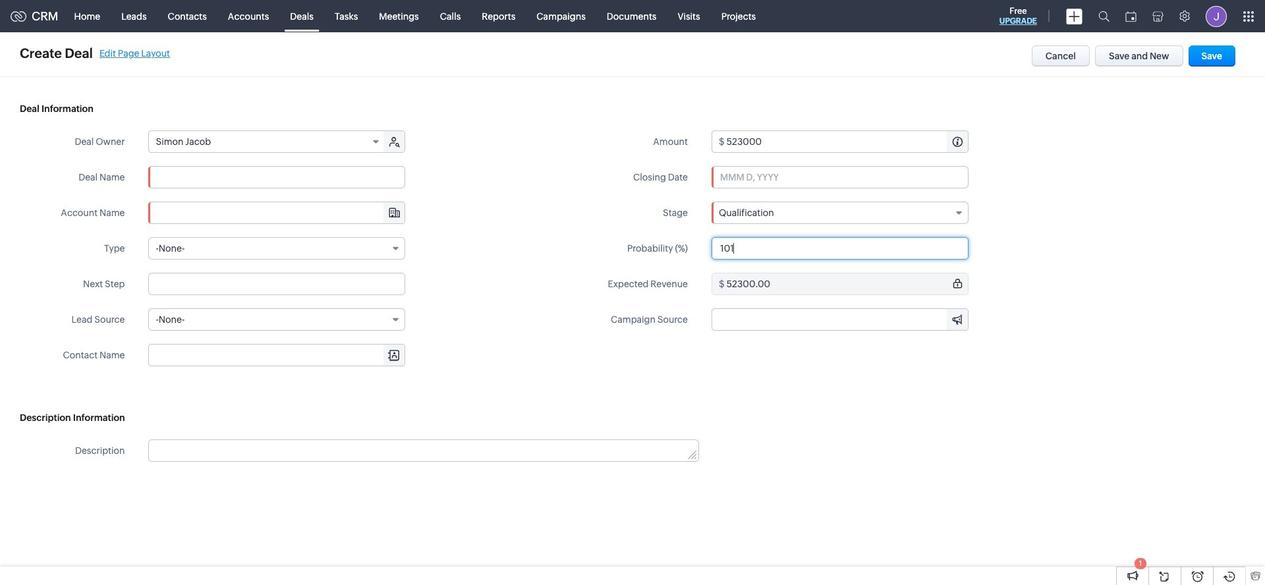 Task type: describe. For each thing, give the bounding box(es) containing it.
create menu image
[[1066, 8, 1083, 24]]

logo image
[[11, 11, 26, 21]]

search element
[[1090, 0, 1118, 32]]

calendar image
[[1125, 11, 1137, 21]]

create menu element
[[1058, 0, 1090, 32]]

profile image
[[1206, 6, 1227, 27]]

search image
[[1098, 11, 1110, 22]]

MMM D, YYYY text field
[[712, 166, 969, 188]]



Task type: vqa. For each thing, say whether or not it's contained in the screenshot.
Projects
no



Task type: locate. For each thing, give the bounding box(es) containing it.
None field
[[149, 131, 385, 152], [712, 202, 969, 224], [149, 202, 405, 223], [149, 237, 406, 260], [149, 308, 406, 331], [712, 309, 968, 330], [149, 345, 405, 366], [149, 131, 385, 152], [712, 202, 969, 224], [149, 202, 405, 223], [149, 237, 406, 260], [149, 308, 406, 331], [712, 309, 968, 330], [149, 345, 405, 366]]

profile element
[[1198, 0, 1235, 32]]

None text field
[[727, 131, 968, 152], [149, 202, 405, 223], [712, 237, 969, 260], [149, 345, 405, 366], [727, 131, 968, 152], [149, 202, 405, 223], [712, 237, 969, 260], [149, 345, 405, 366]]

None text field
[[149, 166, 406, 188], [149, 273, 406, 295], [727, 273, 968, 295], [712, 309, 968, 330], [149, 440, 698, 461], [149, 166, 406, 188], [149, 273, 406, 295], [727, 273, 968, 295], [712, 309, 968, 330], [149, 440, 698, 461]]



